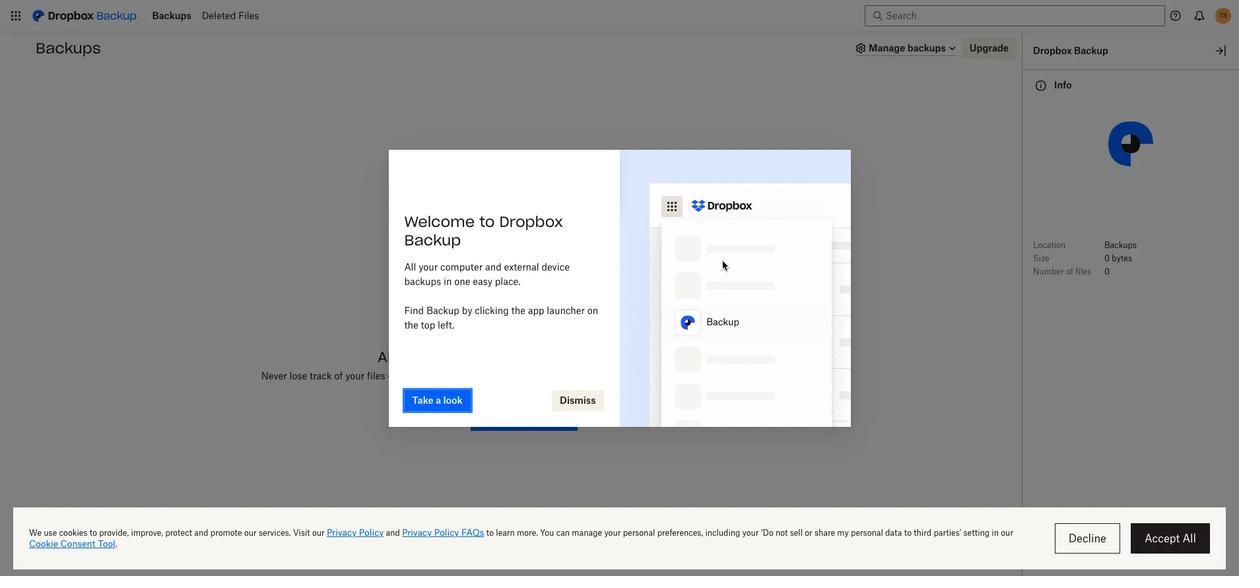 Task type: vqa. For each thing, say whether or not it's contained in the screenshot.


Task type: describe. For each thing, give the bounding box(es) containing it.
again.
[[432, 371, 458, 382]]

dropbox.
[[578, 371, 617, 382]]

2 horizontal spatial dropbox
[[1034, 45, 1072, 56]]

backup logo - go to the backups homepage image
[[26, 5, 142, 26]]

size
[[1034, 254, 1050, 264]]

backed
[[586, 348, 643, 367]]

info
[[1055, 79, 1072, 90]]

external
[[504, 261, 539, 272]]

welcome to dropbox backup dialog
[[389, 150, 851, 427]]

does
[[695, 371, 716, 382]]

backup inside welcome to dropbox backup
[[405, 231, 461, 249]]

2 vertical spatial your
[[346, 371, 365, 382]]

on
[[588, 305, 599, 316]]

it
[[718, 371, 724, 382]]

deleted files link
[[202, 10, 259, 22]]

place.
[[495, 276, 521, 287]]

files inside 'all your files. automatically backed up. never lose track of your files or folders again. or forget to pull them into dropbox. dropbox backup does it automatically.'
[[367, 371, 385, 382]]

or
[[388, 371, 397, 382]]

1 horizontal spatial files
[[1076, 267, 1092, 277]]

all for files.
[[378, 348, 395, 367]]

track
[[310, 371, 332, 382]]

up.
[[647, 348, 671, 367]]

backups link
[[152, 10, 191, 22]]

close details pane image
[[1213, 43, 1229, 59]]

0 bytes
[[1105, 254, 1133, 264]]

clicking
[[475, 305, 509, 316]]

launcher
[[547, 305, 585, 316]]

bytes
[[1113, 254, 1133, 264]]

deleted files
[[202, 10, 259, 21]]

backups
[[405, 276, 441, 287]]

deleted
[[202, 10, 236, 21]]

look
[[444, 395, 463, 406]]

dropbox backup
[[1034, 45, 1109, 56]]

pull
[[514, 371, 531, 382]]

automatically.
[[727, 371, 787, 382]]

them
[[533, 371, 556, 382]]

find backup by clicking the app launcher on the top left.
[[405, 305, 599, 331]]

into
[[558, 371, 575, 382]]

0 horizontal spatial the
[[405, 319, 419, 331]]

take
[[412, 395, 434, 406]]

computer
[[441, 261, 483, 272]]

welcome to dropbox backup
[[405, 212, 563, 249]]

backups inside global header element
[[152, 10, 191, 21]]

your for files.
[[400, 348, 433, 367]]

number
[[1034, 267, 1065, 277]]

of inside 'all your files. automatically backed up. never lose track of your files or folders again. or forget to pull them into dropbox. dropbox backup does it automatically.'
[[334, 371, 343, 382]]

files.
[[438, 348, 473, 367]]



Task type: locate. For each thing, give the bounding box(es) containing it.
0 horizontal spatial to
[[480, 212, 495, 231]]

backups down backup logo - go to the backups homepage
[[36, 39, 101, 57]]

lose
[[290, 371, 307, 382]]

number of files
[[1034, 267, 1092, 277]]

device
[[542, 261, 570, 272]]

all your files. automatically backed up. never lose track of your files or folders again. or forget to pull them into dropbox. dropbox backup does it automatically.
[[261, 348, 787, 382]]

by
[[462, 305, 473, 316]]

1 vertical spatial to
[[503, 371, 512, 382]]

0 left 'bytes'
[[1105, 254, 1110, 264]]

to inside 'all your files. automatically backed up. never lose track of your files or folders again. or forget to pull them into dropbox. dropbox backup does it automatically.'
[[503, 371, 512, 382]]

dismiss
[[560, 395, 596, 406]]

dropbox down up.
[[620, 371, 657, 382]]

the left app
[[512, 305, 526, 316]]

take a look
[[412, 395, 463, 406]]

easy
[[473, 276, 493, 287]]

0 vertical spatial all
[[405, 261, 416, 272]]

or
[[461, 371, 472, 382]]

0 vertical spatial dropbox
[[1034, 45, 1072, 56]]

to left pull
[[503, 371, 512, 382]]

1 0 from the top
[[1105, 254, 1110, 264]]

automatically
[[478, 348, 581, 367]]

your up backups
[[419, 261, 438, 272]]

0 horizontal spatial of
[[334, 371, 343, 382]]

backup inside find backup by clicking the app launcher on the top left.
[[427, 305, 460, 316]]

of right the number
[[1067, 267, 1074, 277]]

files left or in the bottom of the page
[[367, 371, 385, 382]]

1 horizontal spatial dropbox
[[620, 371, 657, 382]]

1 vertical spatial 0
[[1105, 267, 1110, 277]]

top
[[421, 319, 436, 331]]

2 horizontal spatial backups
[[1105, 240, 1137, 250]]

0 horizontal spatial files
[[367, 371, 385, 382]]

0 vertical spatial 0
[[1105, 254, 1110, 264]]

to
[[480, 212, 495, 231], [503, 371, 512, 382]]

backup inside 'all your files. automatically backed up. never lose track of your files or folders again. or forget to pull them into dropbox. dropbox backup does it automatically.'
[[659, 371, 692, 382]]

files
[[239, 10, 259, 21]]

1 vertical spatial files
[[367, 371, 385, 382]]

0 for 0 bytes
[[1105, 254, 1110, 264]]

0 vertical spatial to
[[480, 212, 495, 231]]

take a look button
[[405, 390, 471, 411]]

1 vertical spatial your
[[400, 348, 433, 367]]

1 vertical spatial backups
[[36, 39, 101, 57]]

location
[[1034, 240, 1066, 250]]

app
[[528, 305, 545, 316]]

never
[[261, 371, 287, 382]]

1 vertical spatial of
[[334, 371, 343, 382]]

0 vertical spatial backups
[[152, 10, 191, 21]]

files right the number
[[1076, 267, 1092, 277]]

all for computer
[[405, 261, 416, 272]]

a
[[436, 395, 441, 406]]

your inside all your computer and external device backups in one easy place.
[[419, 261, 438, 272]]

1 horizontal spatial all
[[405, 261, 416, 272]]

to inside welcome to dropbox backup
[[480, 212, 495, 231]]

all up backups
[[405, 261, 416, 272]]

2 0 from the top
[[1105, 267, 1110, 277]]

1 horizontal spatial to
[[503, 371, 512, 382]]

the
[[512, 305, 526, 316], [405, 319, 419, 331]]

dropbox inside 'all your files. automatically backed up. never lose track of your files or folders again. or forget to pull them into dropbox. dropbox backup does it automatically.'
[[620, 371, 657, 382]]

dropbox inside welcome to dropbox backup
[[500, 212, 563, 231]]

1 vertical spatial dropbox
[[500, 212, 563, 231]]

1 vertical spatial all
[[378, 348, 395, 367]]

2 vertical spatial dropbox
[[620, 371, 657, 382]]

0 for 0
[[1105, 267, 1110, 277]]

1 vertical spatial the
[[405, 319, 419, 331]]

0
[[1105, 254, 1110, 264], [1105, 267, 1110, 277]]

of right the track
[[334, 371, 343, 382]]

backups
[[152, 10, 191, 21], [36, 39, 101, 57], [1105, 240, 1137, 250]]

your for computer
[[419, 261, 438, 272]]

0 vertical spatial files
[[1076, 267, 1092, 277]]

0 vertical spatial the
[[512, 305, 526, 316]]

of
[[1067, 267, 1074, 277], [334, 371, 343, 382]]

dropbox
[[1034, 45, 1072, 56], [500, 212, 563, 231], [620, 371, 657, 382]]

your up folders
[[400, 348, 433, 367]]

folders
[[399, 371, 429, 382]]

backup
[[1075, 45, 1109, 56], [405, 231, 461, 249], [427, 305, 460, 316], [659, 371, 692, 382]]

welcome
[[405, 212, 475, 231]]

to up and
[[480, 212, 495, 231]]

1 horizontal spatial of
[[1067, 267, 1074, 277]]

0 vertical spatial of
[[1067, 267, 1074, 277]]

your
[[419, 261, 438, 272], [400, 348, 433, 367], [346, 371, 365, 382]]

your right the track
[[346, 371, 365, 382]]

all inside 'all your files. automatically backed up. never lose track of your files or folders again. or forget to pull them into dropbox. dropbox backup does it automatically.'
[[378, 348, 395, 367]]

in
[[444, 276, 452, 287]]

and
[[485, 261, 502, 272]]

all up or in the bottom of the page
[[378, 348, 395, 367]]

left.
[[438, 319, 455, 331]]

dropbox up the external
[[500, 212, 563, 231]]

files
[[1076, 267, 1092, 277], [367, 371, 385, 382]]

global header element
[[0, 0, 1240, 32]]

one
[[455, 276, 471, 287]]

dismiss button
[[552, 390, 604, 411]]

0 vertical spatial your
[[419, 261, 438, 272]]

all your computer and external device backups in one easy place.
[[405, 261, 570, 287]]

the down find
[[405, 319, 419, 331]]

forget
[[474, 371, 500, 382]]

0 down 0 bytes on the top of page
[[1105, 267, 1110, 277]]

1 horizontal spatial the
[[512, 305, 526, 316]]

dropbox up the 'info' at the right top of page
[[1034, 45, 1072, 56]]

backups left the deleted
[[152, 10, 191, 21]]

1 horizontal spatial backups
[[152, 10, 191, 21]]

all
[[405, 261, 416, 272], [378, 348, 395, 367]]

2 vertical spatial backups
[[1105, 240, 1137, 250]]

backups up 'bytes'
[[1105, 240, 1137, 250]]

all inside all your computer and external device backups in one easy place.
[[405, 261, 416, 272]]

0 horizontal spatial all
[[378, 348, 395, 367]]

0 horizontal spatial backups
[[36, 39, 101, 57]]

0 horizontal spatial dropbox
[[500, 212, 563, 231]]

find
[[405, 305, 424, 316]]



